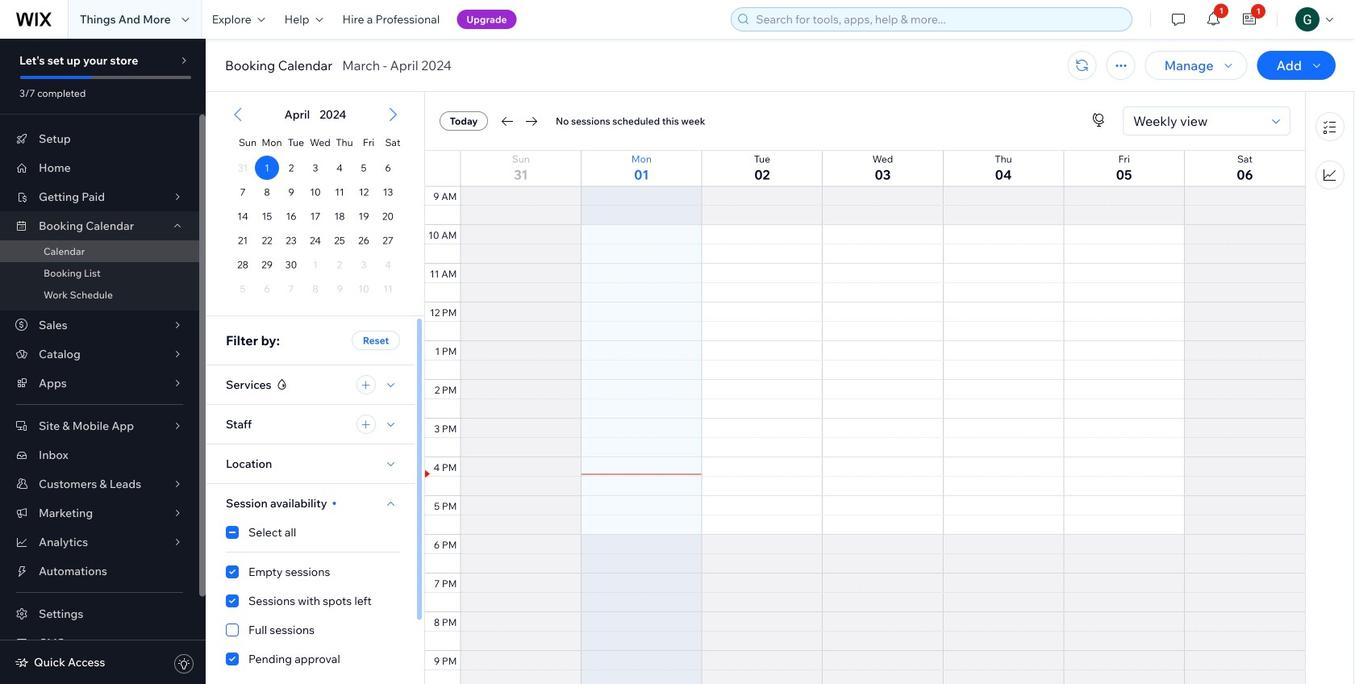 Task type: vqa. For each thing, say whether or not it's contained in the screenshot.
Menu
yes



Task type: locate. For each thing, give the bounding box(es) containing it.
grid
[[425, 0, 1305, 684], [216, 93, 415, 315]]

sidebar element
[[0, 39, 206, 684]]

None checkbox
[[226, 523, 400, 542], [226, 620, 400, 640], [226, 523, 400, 542], [226, 620, 400, 640]]

row
[[236, 127, 405, 156], [425, 151, 1305, 186], [231, 156, 400, 180], [231, 180, 400, 204], [231, 204, 400, 228], [231, 228, 400, 252], [231, 252, 400, 277], [231, 277, 400, 301]]

Search for tools, apps, help & more... field
[[751, 8, 1127, 31]]

alert
[[280, 107, 351, 122]]

1 horizontal spatial grid
[[425, 0, 1305, 684]]

None field
[[1128, 107, 1267, 135]]

menu
[[1306, 102, 1353, 199]]

row group
[[216, 156, 415, 315]]

None checkbox
[[226, 562, 400, 582], [226, 591, 400, 611], [226, 649, 400, 669], [226, 562, 400, 582], [226, 591, 400, 611], [226, 649, 400, 669]]



Task type: describe. For each thing, give the bounding box(es) containing it.
monday, april 1, 2024 cell
[[255, 156, 279, 180]]

0 horizontal spatial grid
[[216, 93, 415, 315]]



